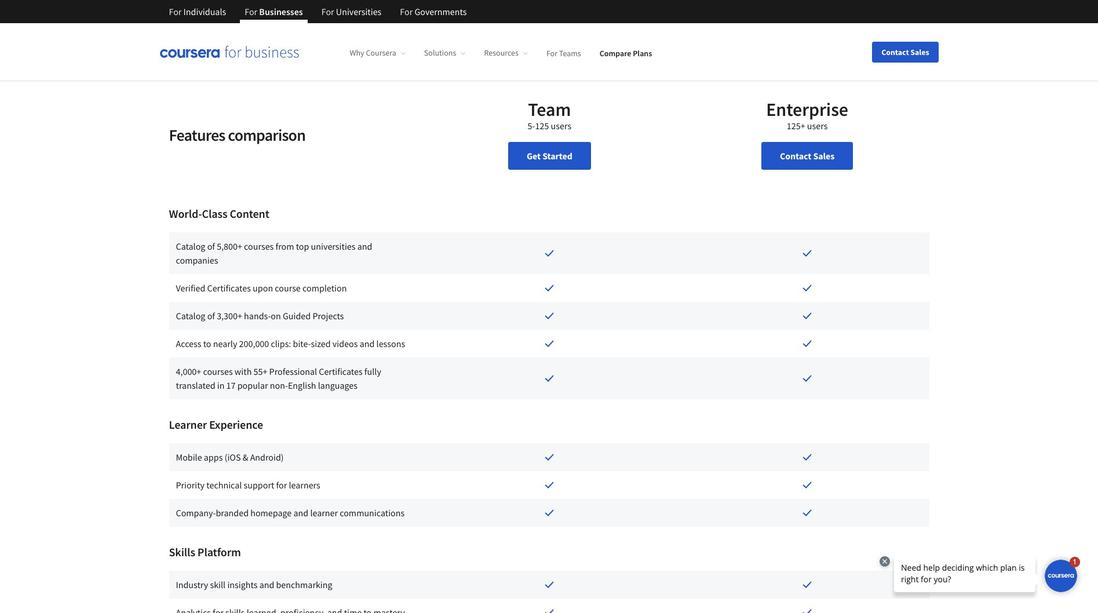 Task type: locate. For each thing, give the bounding box(es) containing it.
of for 3,300+
[[207, 310, 215, 321]]

0 horizontal spatial users
[[551, 120, 572, 131]]

for left governments
[[400, 6, 413, 17]]

guided
[[283, 310, 311, 321]]

and right universities
[[357, 240, 372, 252]]

users right 125
[[551, 120, 572, 131]]

0 horizontal spatial sales
[[813, 150, 835, 161]]

0 vertical spatial contact sales
[[882, 47, 929, 57]]

skill
[[210, 579, 226, 590]]

0 horizontal spatial contact
[[780, 150, 812, 161]]

1 vertical spatial of
[[207, 310, 215, 321]]

teams
[[559, 48, 581, 58]]

2 of from the top
[[207, 310, 215, 321]]

1 vertical spatial courses
[[203, 365, 233, 377]]

4,000+ courses with 55+ professional certificates fully translated in 17 popular non-english languages
[[176, 365, 381, 391]]

contact sales inside contact sales button
[[882, 47, 929, 57]]

and right insights
[[259, 579, 274, 590]]

for
[[276, 479, 287, 491]]

why coursera link
[[350, 48, 406, 58]]

communications
[[340, 507, 405, 518]]

api
[[763, 19, 773, 30]]

0 vertical spatial sales
[[911, 47, 929, 57]]

industry skill insights and benchmarking
[[176, 579, 332, 590]]

for teams
[[547, 48, 581, 58]]

priority technical support for learners
[[176, 479, 320, 491]]

1 vertical spatial sales
[[813, 150, 835, 161]]

plans
[[633, 48, 652, 58]]

1 horizontal spatial users
[[807, 120, 828, 131]]

2 catalog from the top
[[176, 310, 205, 321]]

compare
[[600, 48, 631, 58]]

catalog down verified
[[176, 310, 205, 321]]

world-
[[169, 206, 202, 221]]

sales
[[911, 47, 929, 57], [813, 150, 835, 161]]

hands-
[[244, 310, 271, 321]]

learner experience
[[169, 417, 263, 432]]

individuals
[[184, 6, 226, 17]]

200,000
[[239, 338, 269, 349]]

0 vertical spatial of
[[207, 240, 215, 252]]

contact sales
[[882, 47, 929, 57], [780, 150, 835, 161]]

of for 5,800+
[[207, 240, 215, 252]]

1 horizontal spatial courses
[[244, 240, 274, 252]]

governments
[[415, 6, 467, 17]]

users right 125+
[[807, 120, 828, 131]]

priority
[[176, 479, 205, 491]]

1 horizontal spatial certificates
[[319, 365, 363, 377]]

courses left from
[[244, 240, 274, 252]]

catalog for catalog of 3,300+ hands-on guided projects
[[176, 310, 205, 321]]

catalog inside catalog of 5,800+ courses from top universities and companies
[[176, 240, 205, 252]]

0 horizontal spatial courses
[[203, 365, 233, 377]]

1 horizontal spatial sales
[[911, 47, 929, 57]]

1 horizontal spatial contact sales
[[882, 47, 929, 57]]

and
[[775, 19, 787, 30], [357, 240, 372, 252], [360, 338, 375, 349], [294, 507, 308, 518], [259, 579, 274, 590]]

branded
[[216, 507, 249, 518]]

catalog
[[176, 240, 205, 252], [176, 310, 205, 321]]

0 vertical spatial catalog
[[176, 240, 205, 252]]

for individuals
[[169, 6, 226, 17]]

contact sales for contact sales button
[[882, 47, 929, 57]]

users inside enterprise 125+ users
[[807, 120, 828, 131]]

courses inside 4,000+ courses with 55+ professional certificates fully translated in 17 popular non-english languages
[[203, 365, 233, 377]]

of left 3,300+
[[207, 310, 215, 321]]

benchmarking
[[276, 579, 332, 590]]

1 vertical spatial contact sales
[[780, 150, 835, 161]]

started
[[543, 150, 573, 161]]

courses up in
[[203, 365, 233, 377]]

on,
[[751, 19, 761, 30]]

professional
[[269, 365, 317, 377]]

catalog up companies
[[176, 240, 205, 252]]

certificates up 3,300+
[[207, 282, 251, 294]]

contact
[[882, 47, 909, 57], [780, 150, 812, 161]]

for left individuals
[[169, 6, 182, 17]]

contact inside button
[[882, 47, 909, 57]]

certificates
[[207, 282, 251, 294], [319, 365, 363, 377]]

homepage
[[251, 507, 292, 518]]

courses
[[244, 240, 274, 252], [203, 365, 233, 377]]

certificates up the languages
[[319, 365, 363, 377]]

2 users from the left
[[807, 120, 828, 131]]

for universities
[[322, 6, 382, 17]]

of left the 5,800+
[[207, 240, 215, 252]]

verified certificates upon course completion
[[176, 282, 347, 294]]

contact sales inside the contact sales link
[[780, 150, 835, 161]]

content
[[230, 206, 269, 221]]

for left universities
[[322, 6, 334, 17]]

verified
[[176, 282, 205, 294]]

1 catalog from the top
[[176, 240, 205, 252]]

on
[[271, 310, 281, 321]]

for
[[169, 6, 182, 17], [245, 6, 257, 17], [322, 6, 334, 17], [400, 6, 413, 17], [547, 48, 558, 58]]

1 horizontal spatial contact
[[882, 47, 909, 57]]

top
[[296, 240, 309, 252]]

industry
[[176, 579, 208, 590]]

1 of from the top
[[207, 240, 215, 252]]

1 vertical spatial certificates
[[319, 365, 363, 377]]

(ios
[[225, 451, 241, 463]]

1 vertical spatial contact
[[780, 150, 812, 161]]

of
[[207, 240, 215, 252], [207, 310, 215, 321]]

1 users from the left
[[551, 120, 572, 131]]

platform
[[198, 545, 241, 559]]

learner
[[169, 417, 207, 432]]

of inside catalog of 5,800+ courses from top universities and companies
[[207, 240, 215, 252]]

1 vertical spatial catalog
[[176, 310, 205, 321]]

55+
[[254, 365, 267, 377]]

for for governments
[[400, 6, 413, 17]]

sales inside button
[[911, 47, 929, 57]]

bite-
[[293, 338, 311, 349]]

lms
[[789, 19, 803, 30]]

fully
[[364, 365, 381, 377]]

0 horizontal spatial certificates
[[207, 282, 251, 294]]

users
[[551, 120, 572, 131], [807, 120, 828, 131]]

for left businesses
[[245, 6, 257, 17]]

0 horizontal spatial contact sales
[[780, 150, 835, 161]]

why
[[350, 48, 364, 58]]

0 vertical spatial contact
[[882, 47, 909, 57]]

0 vertical spatial certificates
[[207, 282, 251, 294]]

for teams link
[[547, 48, 581, 58]]

and left learner
[[294, 507, 308, 518]]

translated
[[176, 379, 215, 391]]

team 5-125 users
[[528, 98, 572, 131]]

0 vertical spatial courses
[[244, 240, 274, 252]]

5,800+
[[217, 240, 242, 252]]

125
[[535, 120, 549, 131]]



Task type: vqa. For each thing, say whether or not it's contained in the screenshot.
the top CHRIS
no



Task type: describe. For each thing, give the bounding box(es) containing it.
course
[[275, 282, 301, 294]]

single sign-on, api and lms integrations
[[714, 19, 843, 30]]

access to nearly 200,000 clips: bite-sized videos and lessons
[[176, 338, 405, 349]]

coursera for business image
[[160, 46, 299, 58]]

for governments
[[400, 6, 467, 17]]

completion
[[303, 282, 347, 294]]

companies
[[176, 254, 218, 266]]

catalog of 5,800+ courses from top universities and companies
[[176, 240, 372, 266]]

universities
[[336, 6, 382, 17]]

team
[[528, 98, 571, 121]]

and inside catalog of 5,800+ courses from top universities and companies
[[357, 240, 372, 252]]

mobile
[[176, 451, 202, 463]]

learner
[[310, 507, 338, 518]]

for left teams
[[547, 48, 558, 58]]

access
[[176, 338, 201, 349]]

comparison
[[228, 124, 305, 145]]

support
[[244, 479, 274, 491]]

enterprise 125+ users
[[766, 98, 849, 131]]

with
[[235, 365, 252, 377]]

why coursera
[[350, 48, 396, 58]]

banner navigation
[[160, 0, 476, 23]]

get started
[[527, 150, 573, 161]]

5-
[[528, 120, 535, 131]]

certificates inside 4,000+ courses with 55+ professional certificates fully translated in 17 popular non-english languages
[[319, 365, 363, 377]]

enterprise
[[766, 98, 849, 121]]

learners
[[289, 479, 320, 491]]

world-class content
[[169, 206, 269, 221]]

popular
[[237, 379, 268, 391]]

sales for the contact sales link
[[813, 150, 835, 161]]

features comparison
[[169, 124, 305, 145]]

catalog for catalog of 5,800+ courses from top universities and companies
[[176, 240, 205, 252]]

lessons
[[376, 338, 405, 349]]

users inside team 5-125 users
[[551, 120, 572, 131]]

nearly
[[213, 338, 237, 349]]

3,300+
[[217, 310, 242, 321]]

4,000+
[[176, 365, 201, 377]]

mobile apps (ios & android)
[[176, 451, 284, 463]]

videos
[[333, 338, 358, 349]]

solutions link
[[424, 48, 466, 58]]

contact sales button
[[872, 41, 939, 62]]

skills
[[169, 545, 195, 559]]

&
[[243, 451, 248, 463]]

android)
[[250, 451, 284, 463]]

solutions
[[424, 48, 456, 58]]

coursera
[[366, 48, 396, 58]]

apps
[[204, 451, 223, 463]]

get started link
[[508, 142, 591, 170]]

contact sales for the contact sales link
[[780, 150, 835, 161]]

in
[[217, 379, 225, 391]]

courses inside catalog of 5,800+ courses from top universities and companies
[[244, 240, 274, 252]]

17
[[226, 379, 236, 391]]

integrations
[[804, 19, 843, 30]]

class
[[202, 206, 227, 221]]

universities
[[311, 240, 356, 252]]

get
[[527, 150, 541, 161]]

contact for contact sales button
[[882, 47, 909, 57]]

for for universities
[[322, 6, 334, 17]]

company-branded homepage and learner communications
[[176, 507, 405, 518]]

and right api
[[775, 19, 787, 30]]

single
[[714, 19, 734, 30]]

features
[[169, 124, 225, 145]]

skills platform
[[169, 545, 241, 559]]

125+
[[787, 120, 805, 131]]

businesses
[[259, 6, 303, 17]]

sales for contact sales button
[[911, 47, 929, 57]]

from
[[276, 240, 294, 252]]

for for individuals
[[169, 6, 182, 17]]

resources link
[[484, 48, 528, 58]]

for for businesses
[[245, 6, 257, 17]]

sized
[[311, 338, 331, 349]]

non-
[[270, 379, 288, 391]]

contact sales link
[[762, 142, 853, 170]]

catalog of 3,300+ hands-on guided projects
[[176, 310, 344, 321]]

clips:
[[271, 338, 291, 349]]

compare plans link
[[600, 48, 652, 58]]

compare plans
[[600, 48, 652, 58]]

to
[[203, 338, 211, 349]]

and right the videos
[[360, 338, 375, 349]]

technical
[[207, 479, 242, 491]]

resources
[[484, 48, 519, 58]]

projects
[[313, 310, 344, 321]]

contact for the contact sales link
[[780, 150, 812, 161]]

company-
[[176, 507, 216, 518]]

english
[[288, 379, 316, 391]]

insights
[[227, 579, 258, 590]]

upon
[[253, 282, 273, 294]]

sign-
[[735, 19, 751, 30]]

for businesses
[[245, 6, 303, 17]]



